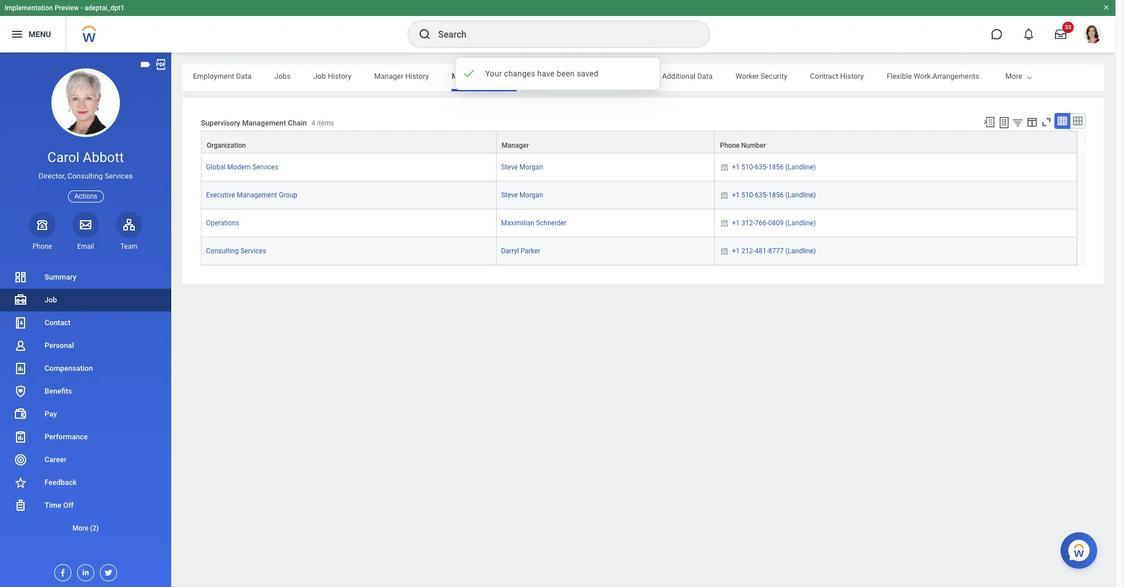 Task type: vqa. For each thing, say whether or not it's contained in the screenshot.


Task type: describe. For each thing, give the bounding box(es) containing it.
management for group
[[237, 191, 277, 199]]

history for job history
[[328, 72, 352, 81]]

your changes have been saved
[[486, 69, 599, 78]]

more for more
[[1006, 72, 1023, 81]]

row containing executive management group
[[201, 182, 1078, 210]]

Search Workday  search field
[[438, 22, 686, 47]]

personal
[[45, 342, 74, 350]]

data for employment data
[[236, 72, 252, 81]]

group
[[279, 191, 297, 199]]

3 +1 from the top
[[732, 219, 740, 227]]

more (2) button
[[0, 518, 171, 540]]

schneider
[[536, 219, 567, 227]]

management for chain
[[242, 119, 286, 128]]

job image
[[14, 294, 27, 307]]

morgan for global modern services
[[520, 163, 543, 171]]

phone image for +1 312-766-0809 (landline)
[[720, 219, 730, 228]]

0 vertical spatial management
[[452, 72, 496, 81]]

(2)
[[90, 525, 99, 533]]

select to filter grid data image
[[1012, 117, 1025, 129]]

summary image
[[14, 271, 27, 284]]

tag image
[[139, 58, 152, 71]]

preview
[[55, 4, 79, 12]]

more (2)
[[73, 525, 99, 533]]

benefits
[[45, 387, 72, 396]]

consulting services
[[206, 248, 266, 256]]

career link
[[0, 449, 171, 472]]

work
[[914, 72, 931, 81]]

job link
[[0, 289, 171, 312]]

contract
[[811, 72, 839, 81]]

team carol abbott element
[[116, 242, 142, 251]]

profile logan mcneil image
[[1084, 25, 1102, 46]]

635- for group
[[755, 191, 769, 199]]

click to view/edit grid preferences image
[[1026, 116, 1039, 129]]

director,
[[39, 172, 66, 181]]

compensation
[[45, 364, 93, 373]]

search image
[[418, 27, 432, 41]]

global modern services
[[206, 163, 278, 171]]

(landline) for modern
[[786, 163, 816, 171]]

contract history
[[811, 72, 864, 81]]

view team image
[[122, 218, 136, 232]]

team
[[121, 243, 138, 251]]

management chain
[[452, 72, 517, 81]]

notification dialog
[[455, 57, 661, 90]]

table image
[[1057, 115, 1069, 127]]

team link
[[116, 212, 142, 251]]

time off link
[[0, 495, 171, 518]]

steve morgan link for group
[[501, 191, 543, 199]]

+1 510-635-1856 (landline) link for executive management group
[[732, 189, 816, 199]]

supervisory management chain 4 items
[[201, 119, 334, 128]]

history for manager history
[[406, 72, 429, 81]]

worker security
[[736, 72, 788, 81]]

implementation
[[5, 4, 53, 12]]

steve morgan for global modern services
[[501, 163, 543, 171]]

compensation link
[[0, 358, 171, 380]]

+1 510-635-1856 (landline) for executive management group
[[732, 191, 816, 199]]

darryl parker link
[[501, 248, 541, 256]]

organization
[[207, 142, 246, 150]]

481-
[[755, 248, 769, 256]]

766-
[[755, 219, 769, 227]]

fullscreen image
[[1041, 116, 1053, 129]]

3 (landline) from the top
[[786, 219, 816, 227]]

worker history
[[540, 72, 588, 81]]

modern
[[227, 163, 251, 171]]

pay
[[45, 410, 57, 419]]

services for global modern services
[[253, 163, 278, 171]]

email button
[[73, 212, 99, 251]]

summary link
[[0, 266, 171, 289]]

33
[[1065, 24, 1072, 30]]

steve for global modern services
[[501, 163, 518, 171]]

manager for manager history
[[374, 72, 404, 81]]

close environment banner image
[[1104, 4, 1110, 11]]

changes
[[504, 69, 536, 78]]

row containing organization
[[201, 131, 1078, 154]]

supervisory
[[201, 119, 240, 128]]

twitter image
[[101, 565, 113, 578]]

feedback link
[[0, 472, 171, 495]]

+1 510-635-1856 (landline) link for global modern services
[[732, 161, 816, 171]]

export to worksheets image
[[998, 116, 1012, 130]]

additional
[[662, 72, 696, 81]]

have
[[538, 69, 555, 78]]

job for job history
[[314, 72, 326, 81]]

time off image
[[14, 499, 27, 513]]

performance image
[[14, 431, 27, 444]]

manager button
[[497, 131, 715, 153]]

phone image for +1 510-635-1856 (landline)
[[720, 163, 730, 172]]

consulting services link
[[206, 248, 266, 256]]

0809
[[769, 219, 784, 227]]

mail image
[[79, 218, 93, 232]]

more for more (2)
[[73, 525, 88, 533]]

flexible work arrangements
[[887, 72, 980, 81]]

navigation pane region
[[0, 53, 171, 588]]

+1 for management
[[732, 191, 740, 199]]

been
[[557, 69, 575, 78]]

consulting inside navigation pane region
[[68, 172, 103, 181]]

data for additional data
[[698, 72, 713, 81]]

abbott
[[83, 150, 124, 166]]

career image
[[14, 454, 27, 467]]

worker for worker history
[[540, 72, 563, 81]]

row containing consulting services
[[201, 238, 1078, 266]]

maximilian
[[501, 219, 535, 227]]

off
[[63, 502, 74, 510]]

linkedin image
[[78, 565, 90, 577]]

career
[[45, 456, 67, 464]]

benefits link
[[0, 380, 171, 403]]

more (2) button
[[0, 522, 171, 536]]

performance
[[45, 433, 88, 442]]

+1 for modern
[[732, 163, 740, 171]]

notifications large image
[[1024, 29, 1035, 40]]

executive management group
[[206, 191, 297, 199]]

facebook image
[[55, 565, 67, 578]]

export to excel image
[[984, 116, 996, 129]]

justify image
[[10, 27, 24, 41]]

contact
[[45, 319, 71, 327]]

menu banner
[[0, 0, 1116, 53]]



Task type: locate. For each thing, give the bounding box(es) containing it.
0 vertical spatial 510-
[[742, 163, 755, 171]]

additional data
[[662, 72, 713, 81]]

1 vertical spatial morgan
[[520, 191, 543, 199]]

+1 510-635-1856 (landline) for global modern services
[[732, 163, 816, 171]]

1 1856 from the top
[[769, 163, 784, 171]]

saved
[[577, 69, 599, 78]]

1 morgan from the top
[[520, 163, 543, 171]]

more inside dropdown button
[[73, 525, 88, 533]]

1 horizontal spatial more
[[1006, 72, 1023, 81]]

510- down the "phone number"
[[742, 163, 755, 171]]

+1
[[732, 163, 740, 171], [732, 191, 740, 199], [732, 219, 740, 227], [732, 248, 740, 256]]

services down the "executive management group"
[[241, 248, 266, 256]]

0 vertical spatial phone
[[720, 142, 740, 150]]

feedback
[[45, 479, 77, 487]]

2 +1 510-635-1856 (landline) from the top
[[732, 191, 816, 199]]

1 history from the left
[[328, 72, 352, 81]]

tab list containing employment data
[[53, 64, 980, 91]]

1 vertical spatial manager
[[502, 142, 529, 150]]

0 horizontal spatial more
[[73, 525, 88, 533]]

security
[[761, 72, 788, 81]]

carol
[[47, 150, 79, 166]]

items
[[317, 120, 334, 128]]

services right modern on the left of the page
[[253, 163, 278, 171]]

phone inside popup button
[[720, 142, 740, 150]]

job up contact
[[45, 296, 57, 304]]

arrangements
[[933, 72, 980, 81]]

1 worker from the left
[[540, 72, 563, 81]]

maximilian schneider link
[[501, 219, 567, 227]]

2 history from the left
[[406, 72, 429, 81]]

+1 510-635-1856 (landline) link up +1 312-766-0809 (landline) link
[[732, 189, 816, 199]]

212-
[[742, 248, 755, 256]]

0 horizontal spatial chain
[[288, 119, 307, 128]]

(landline) for management
[[786, 191, 816, 199]]

feedback image
[[14, 476, 27, 490]]

+1 up +1 312-766-0809 (landline) link
[[732, 191, 740, 199]]

phone image
[[720, 163, 730, 172], [720, 219, 730, 228]]

4
[[312, 120, 315, 128]]

history for contract history
[[841, 72, 864, 81]]

0 vertical spatial 635-
[[755, 163, 769, 171]]

+1 212-481-8777 (landline)
[[732, 248, 816, 256]]

3 history from the left
[[565, 72, 588, 81]]

-
[[81, 4, 83, 12]]

job history
[[314, 72, 352, 81]]

635- down 'number'
[[755, 163, 769, 171]]

phone image down the "phone number"
[[720, 191, 730, 200]]

management right supervisory
[[242, 119, 286, 128]]

worker for worker security
[[736, 72, 759, 81]]

your
[[486, 69, 502, 78]]

carol abbott
[[47, 150, 124, 166]]

morgan for executive management group
[[520, 191, 543, 199]]

+1 down the "phone number"
[[732, 163, 740, 171]]

summary
[[45, 273, 76, 282]]

0 vertical spatial steve
[[501, 163, 518, 171]]

2 data from the left
[[698, 72, 713, 81]]

phone image for consulting services
[[720, 247, 730, 256]]

time off
[[45, 502, 74, 510]]

1 vertical spatial 635-
[[755, 191, 769, 199]]

0 vertical spatial steve morgan link
[[501, 163, 543, 171]]

global modern services link
[[206, 163, 278, 171]]

0 vertical spatial consulting
[[68, 172, 103, 181]]

1856
[[769, 163, 784, 171], [769, 191, 784, 199]]

1 horizontal spatial data
[[698, 72, 713, 81]]

more
[[1006, 72, 1023, 81], [73, 525, 88, 533]]

+1 left 212-
[[732, 248, 740, 256]]

0 vertical spatial chain
[[498, 72, 517, 81]]

parker
[[521, 248, 541, 256]]

+1 for services
[[732, 248, 740, 256]]

number
[[742, 142, 766, 150]]

2 635- from the top
[[755, 191, 769, 199]]

operations link
[[206, 219, 239, 227]]

1 data from the left
[[236, 72, 252, 81]]

1 horizontal spatial consulting
[[206, 248, 239, 256]]

1 row from the top
[[201, 131, 1078, 154]]

row containing global modern services
[[201, 154, 1078, 182]]

manager inside popup button
[[502, 142, 529, 150]]

phone for phone
[[33, 243, 52, 251]]

services inside navigation pane region
[[105, 172, 133, 181]]

0 vertical spatial +1 510-635-1856 (landline) link
[[732, 161, 816, 171]]

2 vertical spatial phone image
[[720, 247, 730, 256]]

steve morgan link for services
[[501, 163, 543, 171]]

history right the have
[[565, 72, 588, 81]]

history down the search icon
[[406, 72, 429, 81]]

management left 'changes'
[[452, 72, 496, 81]]

steve morgan for executive management group
[[501, 191, 543, 199]]

1 vertical spatial +1 510-635-1856 (landline)
[[732, 191, 816, 199]]

1 +1 510-635-1856 (landline) link from the top
[[732, 161, 816, 171]]

maximilian schneider
[[501, 219, 567, 227]]

more up select to filter grid data image
[[1006, 72, 1023, 81]]

email carol abbott element
[[73, 242, 99, 251]]

0 vertical spatial 1856
[[769, 163, 784, 171]]

0 vertical spatial services
[[253, 163, 278, 171]]

2 worker from the left
[[736, 72, 759, 81]]

personal image
[[14, 339, 27, 353]]

chain right check image
[[498, 72, 517, 81]]

compensation image
[[14, 362, 27, 376]]

1 horizontal spatial manager
[[502, 142, 529, 150]]

1 vertical spatial job
[[45, 296, 57, 304]]

1 vertical spatial steve
[[501, 191, 518, 199]]

time
[[45, 502, 61, 510]]

consulting down operations
[[206, 248, 239, 256]]

+1 312-766-0809 (landline)
[[732, 219, 816, 227]]

phone inside popup button
[[33, 243, 52, 251]]

performance link
[[0, 426, 171, 449]]

manager history
[[374, 72, 429, 81]]

phone image for executive management group
[[720, 191, 730, 200]]

510- for group
[[742, 191, 755, 199]]

phone up summary
[[33, 243, 52, 251]]

services down the abbott
[[105, 172, 133, 181]]

1 635- from the top
[[755, 163, 769, 171]]

steve
[[501, 163, 518, 171], [501, 191, 518, 199]]

1 vertical spatial phone
[[33, 243, 52, 251]]

job inside job "link"
[[45, 296, 57, 304]]

organization button
[[202, 131, 496, 153]]

1 +1 510-635-1856 (landline) from the top
[[732, 163, 816, 171]]

phone button
[[29, 212, 55, 251]]

1 vertical spatial +1 510-635-1856 (landline) link
[[732, 189, 816, 199]]

operations
[[206, 219, 239, 227]]

data
[[236, 72, 252, 81], [698, 72, 713, 81]]

personal link
[[0, 335, 171, 358]]

employment data
[[193, 72, 252, 81]]

morgan
[[520, 163, 543, 171], [520, 191, 543, 199]]

1 horizontal spatial phone
[[720, 142, 740, 150]]

1 +1 from the top
[[732, 163, 740, 171]]

1 vertical spatial steve morgan
[[501, 191, 543, 199]]

adeptai_dpt1
[[85, 4, 124, 12]]

510-
[[742, 163, 755, 171], [742, 191, 755, 199]]

1 horizontal spatial worker
[[736, 72, 759, 81]]

phone image
[[720, 191, 730, 200], [34, 218, 50, 232], [720, 247, 730, 256]]

1 vertical spatial steve morgan link
[[501, 191, 543, 199]]

global
[[206, 163, 226, 171]]

1 steve morgan from the top
[[501, 163, 543, 171]]

2 1856 from the top
[[769, 191, 784, 199]]

management left group
[[237, 191, 277, 199]]

check image
[[463, 67, 476, 81]]

phone for phone number
[[720, 142, 740, 150]]

2 row from the top
[[201, 154, 1078, 182]]

1 vertical spatial more
[[73, 525, 88, 533]]

job
[[314, 72, 326, 81], [45, 296, 57, 304]]

manager for manager
[[502, 142, 529, 150]]

job right jobs
[[314, 72, 326, 81]]

1 vertical spatial chain
[[288, 119, 307, 128]]

history right the contract
[[841, 72, 864, 81]]

data right employment
[[236, 72, 252, 81]]

635- up 766-
[[755, 191, 769, 199]]

1 horizontal spatial job
[[314, 72, 326, 81]]

phone image inside popup button
[[34, 218, 50, 232]]

list
[[0, 266, 171, 540]]

tab list
[[53, 64, 980, 91]]

1 horizontal spatial chain
[[498, 72, 517, 81]]

0 vertical spatial phone image
[[720, 163, 730, 172]]

flexible
[[887, 72, 912, 81]]

job inside 'tab list'
[[314, 72, 326, 81]]

4 row from the top
[[201, 210, 1078, 238]]

33 button
[[1049, 22, 1074, 47]]

row
[[201, 131, 1078, 154], [201, 154, 1078, 182], [201, 182, 1078, 210], [201, 210, 1078, 238], [201, 238, 1078, 266]]

1856 for executive management group
[[769, 191, 784, 199]]

+1 510-635-1856 (landline) up +1 312-766-0809 (landline) link
[[732, 191, 816, 199]]

1 vertical spatial management
[[242, 119, 286, 128]]

2 510- from the top
[[742, 191, 755, 199]]

1 vertical spatial services
[[105, 172, 133, 181]]

0 vertical spatial more
[[1006, 72, 1023, 81]]

0 horizontal spatial manager
[[374, 72, 404, 81]]

toolbar
[[978, 113, 1086, 131]]

2 steve morgan from the top
[[501, 191, 543, 199]]

benefits image
[[14, 385, 27, 399]]

phone number button
[[715, 131, 1077, 153]]

actions button
[[68, 191, 104, 203]]

312-
[[742, 219, 755, 227]]

list containing summary
[[0, 266, 171, 540]]

+1 510-635-1856 (landline) link down 'number'
[[732, 161, 816, 171]]

phone
[[720, 142, 740, 150], [33, 243, 52, 251]]

services for director, consulting services
[[105, 172, 133, 181]]

2 steve morgan link from the top
[[501, 191, 543, 199]]

1 vertical spatial 1856
[[769, 191, 784, 199]]

inbox large image
[[1056, 29, 1067, 40]]

implementation preview -   adeptai_dpt1
[[5, 4, 124, 12]]

0 vertical spatial +1 510-635-1856 (landline)
[[732, 163, 816, 171]]

1 (landline) from the top
[[786, 163, 816, 171]]

menu
[[29, 29, 51, 39]]

0 horizontal spatial worker
[[540, 72, 563, 81]]

+1 left 312-
[[732, 219, 740, 227]]

2 (landline) from the top
[[786, 191, 816, 199]]

history up the items
[[328, 72, 352, 81]]

phone image left 312-
[[720, 219, 730, 228]]

job for job
[[45, 296, 57, 304]]

2 +1 from the top
[[732, 191, 740, 199]]

0 vertical spatial steve morgan
[[501, 163, 543, 171]]

0 horizontal spatial phone
[[33, 243, 52, 251]]

510- up 312-
[[742, 191, 755, 199]]

steve for executive management group
[[501, 191, 518, 199]]

1 510- from the top
[[742, 163, 755, 171]]

8777
[[769, 248, 784, 256]]

(landline) for services
[[786, 248, 816, 256]]

2 phone image from the top
[[720, 219, 730, 228]]

4 history from the left
[[841, 72, 864, 81]]

3 row from the top
[[201, 182, 1078, 210]]

510- for services
[[742, 163, 755, 171]]

635-
[[755, 163, 769, 171], [755, 191, 769, 199]]

1 steve morgan link from the top
[[501, 163, 543, 171]]

0 horizontal spatial consulting
[[68, 172, 103, 181]]

steve morgan link
[[501, 163, 543, 171], [501, 191, 543, 199]]

manager
[[374, 72, 404, 81], [502, 142, 529, 150]]

5 row from the top
[[201, 238, 1078, 266]]

director, consulting services
[[39, 172, 133, 181]]

phone image down the "phone number"
[[720, 163, 730, 172]]

(landline)
[[786, 163, 816, 171], [786, 191, 816, 199], [786, 219, 816, 227], [786, 248, 816, 256]]

phone image up 'phone carol abbott' element at the left top of page
[[34, 218, 50, 232]]

pay image
[[14, 408, 27, 422]]

data right "additional"
[[698, 72, 713, 81]]

635- for services
[[755, 163, 769, 171]]

+1 510-635-1856 (landline) link
[[732, 161, 816, 171], [732, 189, 816, 199]]

0 vertical spatial phone image
[[720, 191, 730, 200]]

executive management group link
[[206, 191, 297, 199]]

0 vertical spatial job
[[314, 72, 326, 81]]

1 vertical spatial phone image
[[720, 219, 730, 228]]

consulting
[[68, 172, 103, 181], [206, 248, 239, 256]]

view printable version (pdf) image
[[155, 58, 167, 71]]

jobs
[[274, 72, 291, 81]]

1 vertical spatial phone image
[[34, 218, 50, 232]]

more left (2)
[[73, 525, 88, 533]]

history for worker history
[[565, 72, 588, 81]]

2 vertical spatial services
[[241, 248, 266, 256]]

1 phone image from the top
[[720, 163, 730, 172]]

worker
[[540, 72, 563, 81], [736, 72, 759, 81]]

management
[[452, 72, 496, 81], [242, 119, 286, 128], [237, 191, 277, 199]]

2 +1 510-635-1856 (landline) link from the top
[[732, 189, 816, 199]]

phone image left 212-
[[720, 247, 730, 256]]

darryl
[[501, 248, 519, 256]]

4 +1 from the top
[[732, 248, 740, 256]]

steve morgan
[[501, 163, 543, 171], [501, 191, 543, 199]]

0 horizontal spatial data
[[236, 72, 252, 81]]

row containing operations
[[201, 210, 1078, 238]]

0 horizontal spatial job
[[45, 296, 57, 304]]

4 (landline) from the top
[[786, 248, 816, 256]]

2 steve from the top
[[501, 191, 518, 199]]

0 vertical spatial morgan
[[520, 163, 543, 171]]

actions
[[74, 192, 98, 200]]

contact image
[[14, 316, 27, 330]]

phone left 'number'
[[720, 142, 740, 150]]

consulting inside row
[[206, 248, 239, 256]]

1 steve from the top
[[501, 163, 518, 171]]

chain
[[498, 72, 517, 81], [288, 119, 307, 128]]

+1 312-766-0809 (landline) link
[[732, 217, 816, 227]]

2 morgan from the top
[[520, 191, 543, 199]]

1 vertical spatial consulting
[[206, 248, 239, 256]]

2 vertical spatial management
[[237, 191, 277, 199]]

chain left 4
[[288, 119, 307, 128]]

0 vertical spatial manager
[[374, 72, 404, 81]]

+1 510-635-1856 (landline) down 'number'
[[732, 163, 816, 171]]

1856 for global modern services
[[769, 163, 784, 171]]

1 vertical spatial 510-
[[742, 191, 755, 199]]

expand table image
[[1073, 115, 1084, 127]]

consulting down "carol abbott"
[[68, 172, 103, 181]]

darryl parker
[[501, 248, 541, 256]]

phone carol abbott element
[[29, 242, 55, 251]]

phone number
[[720, 142, 766, 150]]



